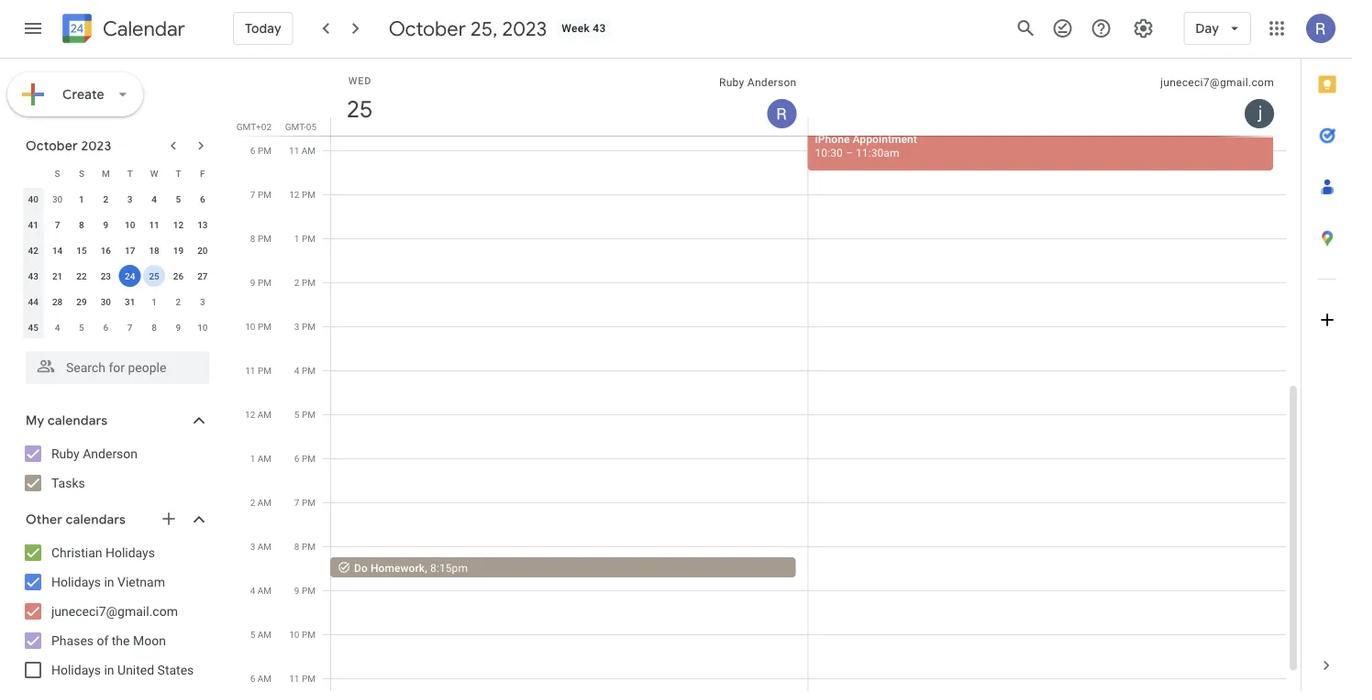 Task type: vqa. For each thing, say whether or not it's contained in the screenshot.


Task type: describe. For each thing, give the bounding box(es) containing it.
25 grid
[[235, 59, 1302, 693]]

vietnam
[[118, 575, 165, 590]]

20
[[197, 245, 208, 256]]

row containing 41
[[21, 212, 215, 238]]

tasks
[[51, 476, 85, 491]]

appointment
[[853, 133, 918, 145]]

pm left 1 pm
[[258, 233, 272, 244]]

25,
[[471, 16, 498, 41]]

main drawer image
[[22, 17, 44, 39]]

calendar element
[[59, 10, 185, 50]]

1 t from the left
[[127, 168, 133, 179]]

15
[[76, 245, 87, 256]]

13
[[197, 219, 208, 230]]

4 for 4 pm
[[295, 365, 300, 376]]

12 am
[[245, 409, 272, 420]]

holidays in vietnam
[[51, 575, 165, 590]]

3 up 10 element
[[127, 194, 133, 205]]

24 cell
[[118, 263, 142, 289]]

junececi7@gmail.com inside column header
[[1161, 76, 1275, 89]]

12 element
[[167, 214, 189, 236]]

2 for 2 am
[[250, 497, 255, 508]]

11:30am
[[856, 146, 900, 159]]

0 horizontal spatial 6 pm
[[250, 145, 272, 156]]

5 for 'november 5' element
[[79, 322, 84, 333]]

october 2023
[[26, 138, 111, 154]]

2 pm
[[295, 277, 316, 288]]

christian
[[51, 546, 102, 561]]

27
[[197, 271, 208, 282]]

pm left 12 pm
[[258, 189, 272, 200]]

0 vertical spatial holidays
[[106, 546, 155, 561]]

9 left 10 element
[[103, 219, 108, 230]]

pm right the 5 am at the left of the page
[[302, 630, 316, 641]]

moon
[[133, 634, 166, 649]]

day
[[1196, 20, 1220, 37]]

other calendars
[[26, 512, 126, 529]]

31 element
[[119, 291, 141, 313]]

17 element
[[119, 240, 141, 262]]

–
[[846, 146, 854, 159]]

am for 6 am
[[258, 674, 272, 685]]

11 right '6 am'
[[289, 674, 300, 685]]

gmt-
[[285, 121, 306, 132]]

wednesday, october 25 element
[[339, 88, 381, 130]]

9 right 4 am
[[295, 586, 300, 597]]

wed
[[348, 75, 372, 86]]

5 for 5 am
[[250, 630, 255, 641]]

0 vertical spatial 2023
[[502, 16, 547, 41]]

21 element
[[46, 265, 68, 287]]

november 6 element
[[95, 317, 117, 339]]

november 2 element
[[167, 291, 189, 313]]

add other calendars image
[[160, 510, 178, 529]]

pm down gmt+02
[[258, 145, 272, 156]]

pm right '6 am'
[[302, 674, 316, 685]]

do
[[354, 562, 368, 575]]

today button
[[233, 6, 293, 50]]

pm left 3 pm in the left of the page
[[258, 321, 272, 332]]

pm up 2 pm
[[302, 233, 316, 244]]

41
[[28, 219, 38, 230]]

28 element
[[46, 291, 68, 313]]

november 1 element
[[143, 291, 165, 313]]

23 element
[[95, 265, 117, 287]]

pm down 2 pm
[[302, 321, 316, 332]]

am for 2 am
[[258, 497, 272, 508]]

f
[[200, 168, 205, 179]]

pm right 4 am
[[302, 586, 316, 597]]

pm left 2 pm
[[258, 277, 272, 288]]

25 element
[[143, 265, 165, 287]]

6 am
[[250, 674, 272, 685]]

5 up 12 element on the top of page
[[176, 194, 181, 205]]

40
[[28, 194, 38, 205]]

ruby anderson inside my calendars list
[[51, 447, 138, 462]]

october 25, 2023
[[389, 16, 547, 41]]

row containing 45
[[21, 315, 215, 341]]

other calendars list
[[4, 539, 228, 686]]

calendar heading
[[99, 16, 185, 42]]

row group inside october 2023 grid
[[21, 186, 215, 341]]

8:15pm
[[431, 562, 468, 575]]

42
[[28, 245, 38, 256]]

ruby inside 25 column header
[[720, 76, 745, 89]]

my calendars list
[[4, 440, 228, 498]]

27 element
[[192, 265, 214, 287]]

23
[[101, 271, 111, 282]]

9 right 27 "element"
[[250, 277, 256, 288]]

8 right '3 am'
[[295, 542, 300, 553]]

am for 5 am
[[258, 630, 272, 641]]

november 8 element
[[143, 317, 165, 339]]

2 s from the left
[[79, 168, 84, 179]]

31
[[125, 296, 135, 307]]

w
[[150, 168, 158, 179]]

10:30
[[816, 146, 843, 159]]

0 vertical spatial 43
[[593, 22, 606, 35]]

19
[[173, 245, 184, 256]]

junececi7@gmail.com inside other calendars list
[[51, 604, 178, 620]]

pm down 4 pm
[[302, 409, 316, 420]]

in for united
[[104, 663, 114, 678]]

september 30 element
[[46, 188, 68, 210]]

7 right 2 am
[[295, 497, 300, 508]]

6 down f
[[200, 194, 205, 205]]

holidays for holidays in united states
[[51, 663, 101, 678]]

the
[[112, 634, 130, 649]]

week 43
[[562, 22, 606, 35]]

junececi7@gmail.com column header
[[808, 59, 1287, 136]]

6 right "1 am"
[[295, 453, 300, 464]]

phases of the moon
[[51, 634, 166, 649]]

ruby anderson inside 25 column header
[[720, 76, 797, 89]]

12 pm
[[289, 189, 316, 200]]

other calendars button
[[4, 506, 228, 535]]

today
[[245, 20, 282, 37]]

states
[[158, 663, 194, 678]]

1 horizontal spatial 11 pm
[[289, 674, 316, 685]]

other
[[26, 512, 63, 529]]

11 down the gmt-
[[289, 145, 299, 156]]

row containing 43
[[21, 263, 215, 289]]

45
[[28, 322, 38, 333]]

pm down 1 pm
[[302, 277, 316, 288]]

26
[[173, 271, 184, 282]]

6 down gmt+02
[[250, 145, 256, 156]]

16 element
[[95, 240, 117, 262]]

24
[[125, 271, 135, 282]]

11 inside october 2023 grid
[[149, 219, 159, 230]]

gmt-05
[[285, 121, 317, 132]]

pm right 2 am
[[302, 497, 316, 508]]

5 am
[[250, 630, 272, 641]]

1 pm
[[295, 233, 316, 244]]

3 pm
[[295, 321, 316, 332]]

gmt+02
[[237, 121, 272, 132]]

iphone
[[816, 133, 850, 145]]

my calendars
[[26, 413, 108, 430]]

30 element
[[95, 291, 117, 313]]

row containing 40
[[21, 186, 215, 212]]

settings menu image
[[1133, 17, 1155, 39]]

1 am
[[250, 453, 272, 464]]

25 cell
[[142, 263, 166, 289]]



Task type: locate. For each thing, give the bounding box(es) containing it.
pm up 5 pm
[[302, 365, 316, 376]]

am for 1 am
[[258, 453, 272, 464]]

pm left 4 pm
[[258, 365, 272, 376]]

wed 25
[[345, 75, 372, 124]]

10
[[125, 219, 135, 230], [245, 321, 256, 332], [197, 322, 208, 333], [289, 630, 300, 641]]

11 am
[[289, 145, 316, 156]]

8 pm
[[250, 233, 272, 244], [295, 542, 316, 553]]

2 for 2 pm
[[295, 277, 300, 288]]

0 vertical spatial 25
[[345, 94, 372, 124]]

4 pm
[[295, 365, 316, 376]]

2 down "1 am"
[[250, 497, 255, 508]]

0 horizontal spatial 43
[[28, 271, 38, 282]]

12 down 11 am
[[289, 189, 300, 200]]

1 vertical spatial ruby anderson
[[51, 447, 138, 462]]

4 up 5 pm
[[295, 365, 300, 376]]

10 pm
[[245, 321, 272, 332], [289, 630, 316, 641]]

4 inside "november 4" element
[[55, 322, 60, 333]]

4 up 11 element
[[152, 194, 157, 205]]

row group containing 40
[[21, 186, 215, 341]]

1 vertical spatial 30
[[101, 296, 111, 307]]

10 inside november 10 element
[[197, 322, 208, 333]]

7 left november 8 element
[[127, 322, 133, 333]]

1 for november 1 element
[[152, 296, 157, 307]]

1 in from the top
[[104, 575, 114, 590]]

calendars for other calendars
[[66, 512, 126, 529]]

10 left 11 element
[[125, 219, 135, 230]]

1 horizontal spatial 7 pm
[[295, 497, 316, 508]]

1 left november 2 element
[[152, 296, 157, 307]]

0 horizontal spatial 12
[[173, 219, 184, 230]]

12 right 11 element
[[173, 219, 184, 230]]

1 horizontal spatial ruby anderson
[[720, 76, 797, 89]]

calendars inside dropdown button
[[66, 512, 126, 529]]

0 vertical spatial 7 pm
[[250, 189, 272, 200]]

10 right november 9 element
[[197, 322, 208, 333]]

1 horizontal spatial 12
[[245, 409, 255, 420]]

week
[[562, 22, 590, 35]]

homework
[[371, 562, 425, 575]]

17
[[125, 245, 135, 256]]

2 horizontal spatial 12
[[289, 189, 300, 200]]

1 vertical spatial 11 pm
[[289, 674, 316, 685]]

9 left november 10 element
[[176, 322, 181, 333]]

14
[[52, 245, 63, 256]]

junececi7@gmail.com up the phases of the moon
[[51, 604, 178, 620]]

8 up 15 element
[[79, 219, 84, 230]]

october up september 30 element
[[26, 138, 78, 154]]

november 4 element
[[46, 317, 68, 339]]

2 in from the top
[[104, 663, 114, 678]]

pm right '3 am'
[[302, 542, 316, 553]]

6
[[250, 145, 256, 156], [200, 194, 205, 205], [103, 322, 108, 333], [295, 453, 300, 464], [250, 674, 255, 685]]

1 vertical spatial anderson
[[83, 447, 138, 462]]

24, today element
[[119, 265, 141, 287]]

0 vertical spatial 8 pm
[[250, 233, 272, 244]]

3 right november 2 element
[[200, 296, 205, 307]]

10 pm left 3 pm in the left of the page
[[245, 321, 272, 332]]

44
[[28, 296, 38, 307]]

2 t from the left
[[176, 168, 181, 179]]

calendars
[[48, 413, 108, 430], [66, 512, 126, 529]]

0 horizontal spatial ruby
[[51, 447, 80, 462]]

day button
[[1184, 6, 1252, 50]]

1 down 12 pm
[[295, 233, 300, 244]]

create
[[62, 86, 105, 103]]

10 element
[[119, 214, 141, 236]]

5 pm
[[295, 409, 316, 420]]

tab list
[[1302, 59, 1353, 641]]

4 for 4 am
[[250, 586, 255, 597]]

united
[[118, 663, 154, 678]]

25 inside 'cell'
[[149, 271, 159, 282]]

3 up 4 am
[[250, 542, 255, 553]]

0 horizontal spatial junececi7@gmail.com
[[51, 604, 178, 620]]

0 horizontal spatial anderson
[[83, 447, 138, 462]]

12 for 12
[[173, 219, 184, 230]]

0 vertical spatial 6 pm
[[250, 145, 272, 156]]

25 column header
[[330, 59, 809, 136]]

2 vertical spatial holidays
[[51, 663, 101, 678]]

0 horizontal spatial 2023
[[81, 138, 111, 154]]

22
[[76, 271, 87, 282]]

11 up 12 am
[[245, 365, 256, 376]]

iphone appointment 10:30 – 11:30am
[[816, 133, 918, 159]]

2 am
[[250, 497, 272, 508]]

0 vertical spatial 11 pm
[[245, 365, 272, 376]]

1 horizontal spatial t
[[176, 168, 181, 179]]

0 vertical spatial in
[[104, 575, 114, 590]]

am up 4 am
[[258, 542, 272, 553]]

my
[[26, 413, 44, 430]]

6 pm
[[250, 145, 272, 156], [295, 453, 316, 464]]

5
[[176, 194, 181, 205], [79, 322, 84, 333], [295, 409, 300, 420], [250, 630, 255, 641]]

30 right the 29 element
[[101, 296, 111, 307]]

3 for 3 pm
[[295, 321, 300, 332]]

21
[[52, 271, 63, 282]]

15 element
[[71, 240, 93, 262]]

in left united
[[104, 663, 114, 678]]

0 vertical spatial 9 pm
[[250, 277, 272, 288]]

6 pm down gmt+02
[[250, 145, 272, 156]]

12 for 12 am
[[245, 409, 255, 420]]

junececi7@gmail.com down the day popup button
[[1161, 76, 1275, 89]]

4 down '3 am'
[[250, 586, 255, 597]]

s up september 30 element
[[55, 168, 60, 179]]

12
[[289, 189, 300, 200], [173, 219, 184, 230], [245, 409, 255, 420]]

6 right 'november 5' element
[[103, 322, 108, 333]]

1 horizontal spatial october
[[389, 16, 466, 41]]

25 right 24 cell
[[149, 271, 159, 282]]

row containing 44
[[21, 289, 215, 315]]

holidays
[[106, 546, 155, 561], [51, 575, 101, 590], [51, 663, 101, 678]]

9 pm left 2 pm
[[250, 277, 272, 288]]

,
[[425, 562, 428, 575]]

12 for 12 pm
[[289, 189, 300, 200]]

1 vertical spatial 8 pm
[[295, 542, 316, 553]]

7 row from the top
[[21, 315, 215, 341]]

0 horizontal spatial 30
[[52, 194, 63, 205]]

0 vertical spatial october
[[389, 16, 466, 41]]

0 vertical spatial 10 pm
[[245, 321, 272, 332]]

19 element
[[167, 240, 189, 262]]

1 horizontal spatial 9 pm
[[295, 586, 316, 597]]

6 row from the top
[[21, 289, 215, 315]]

1 horizontal spatial 43
[[593, 22, 606, 35]]

am for 3 am
[[258, 542, 272, 553]]

row group
[[21, 186, 215, 341]]

am down the 5 am at the left of the page
[[258, 674, 272, 685]]

7 pm right 2 am
[[295, 497, 316, 508]]

calendar
[[103, 16, 185, 42]]

2023 up m
[[81, 138, 111, 154]]

1 horizontal spatial 25
[[345, 94, 372, 124]]

0 horizontal spatial 7 pm
[[250, 189, 272, 200]]

0 horizontal spatial ruby anderson
[[51, 447, 138, 462]]

22 element
[[71, 265, 93, 287]]

7 pm
[[250, 189, 272, 200], [295, 497, 316, 508]]

christian holidays
[[51, 546, 155, 561]]

november 7 element
[[119, 317, 141, 339]]

1 horizontal spatial anderson
[[748, 76, 797, 89]]

9 pm
[[250, 277, 272, 288], [295, 586, 316, 597]]

16
[[101, 245, 111, 256]]

0 vertical spatial ruby
[[720, 76, 745, 89]]

1 vertical spatial holidays
[[51, 575, 101, 590]]

1 s from the left
[[55, 168, 60, 179]]

1 vertical spatial 2023
[[81, 138, 111, 154]]

am up 2 am
[[258, 453, 272, 464]]

1 for 1 pm
[[295, 233, 300, 244]]

2023 right 25,
[[502, 16, 547, 41]]

do homework , 8:15pm
[[354, 562, 468, 575]]

10 pm right the 5 am at the left of the page
[[289, 630, 316, 641]]

4 left 'november 5' element
[[55, 322, 60, 333]]

ruby anderson
[[720, 76, 797, 89], [51, 447, 138, 462]]

43 inside october 2023 grid
[[28, 271, 38, 282]]

am down "1 am"
[[258, 497, 272, 508]]

am
[[302, 145, 316, 156], [258, 409, 272, 420], [258, 453, 272, 464], [258, 497, 272, 508], [258, 542, 272, 553], [258, 586, 272, 597], [258, 630, 272, 641], [258, 674, 272, 685]]

6 pm down 5 pm
[[295, 453, 316, 464]]

20 element
[[192, 240, 214, 262]]

1 vertical spatial 12
[[173, 219, 184, 230]]

5 up '6 am'
[[250, 630, 255, 641]]

s left m
[[79, 168, 84, 179]]

43 left 21
[[28, 271, 38, 282]]

10 inside 10 element
[[125, 219, 135, 230]]

1 vertical spatial 9 pm
[[295, 586, 316, 597]]

26 element
[[167, 265, 189, 287]]

8 left november 9 element
[[152, 322, 157, 333]]

row containing s
[[21, 161, 215, 186]]

2 down m
[[103, 194, 108, 205]]

29 element
[[71, 291, 93, 313]]

0 vertical spatial ruby anderson
[[720, 76, 797, 89]]

november 5 element
[[71, 317, 93, 339]]

3 for 3 am
[[250, 542, 255, 553]]

25 down wed
[[345, 94, 372, 124]]

1 right september 30 element
[[79, 194, 84, 205]]

3 for november 3 element
[[200, 296, 205, 307]]

1 horizontal spatial junececi7@gmail.com
[[1161, 76, 1275, 89]]

1 down 12 am
[[250, 453, 255, 464]]

anderson
[[748, 76, 797, 89], [83, 447, 138, 462]]

18 element
[[143, 240, 165, 262]]

1 horizontal spatial ruby
[[720, 76, 745, 89]]

pm up 1 pm
[[302, 189, 316, 200]]

3 down 2 pm
[[295, 321, 300, 332]]

1 vertical spatial 10 pm
[[289, 630, 316, 641]]

8 right the 20 element
[[250, 233, 256, 244]]

0 vertical spatial anderson
[[748, 76, 797, 89]]

30 for '30' element
[[101, 296, 111, 307]]

0 vertical spatial junececi7@gmail.com
[[1161, 76, 1275, 89]]

1 horizontal spatial 2023
[[502, 16, 547, 41]]

10 right november 10 element
[[245, 321, 256, 332]]

2 left november 3 element
[[176, 296, 181, 307]]

am down '3 am'
[[258, 586, 272, 597]]

october for october 25, 2023
[[389, 16, 466, 41]]

29
[[76, 296, 87, 307]]

25 inside wed 25
[[345, 94, 372, 124]]

3 am
[[250, 542, 272, 553]]

18
[[149, 245, 159, 256]]

am down 05
[[302, 145, 316, 156]]

8
[[79, 219, 84, 230], [250, 233, 256, 244], [152, 322, 157, 333], [295, 542, 300, 553]]

12 inside 12 element
[[173, 219, 184, 230]]

30 for september 30 element
[[52, 194, 63, 205]]

4 row from the top
[[21, 238, 215, 263]]

anderson inside 25 column header
[[748, 76, 797, 89]]

november 10 element
[[192, 317, 214, 339]]

1 vertical spatial 6 pm
[[295, 453, 316, 464]]

1 vertical spatial calendars
[[66, 512, 126, 529]]

11 right 10 element
[[149, 219, 159, 230]]

0 horizontal spatial s
[[55, 168, 60, 179]]

1 horizontal spatial 10 pm
[[289, 630, 316, 641]]

t right w
[[176, 168, 181, 179]]

row containing 42
[[21, 238, 215, 263]]

row
[[21, 161, 215, 186], [21, 186, 215, 212], [21, 212, 215, 238], [21, 238, 215, 263], [21, 263, 215, 289], [21, 289, 215, 315], [21, 315, 215, 341]]

11 pm up 12 am
[[245, 365, 272, 376]]

1 row from the top
[[21, 161, 215, 186]]

0 horizontal spatial 9 pm
[[250, 277, 272, 288]]

6 inside "element"
[[103, 322, 108, 333]]

1 vertical spatial 25
[[149, 271, 159, 282]]

pm down 5 pm
[[302, 453, 316, 464]]

0 horizontal spatial october
[[26, 138, 78, 154]]

of
[[97, 634, 109, 649]]

1 vertical spatial 43
[[28, 271, 38, 282]]

4 am
[[250, 586, 272, 597]]

my calendars button
[[4, 407, 228, 436]]

2023
[[502, 16, 547, 41], [81, 138, 111, 154]]

10 right the 5 am at the left of the page
[[289, 630, 300, 641]]

5 for 5 pm
[[295, 409, 300, 420]]

1 horizontal spatial 8 pm
[[295, 542, 316, 553]]

holidays in united states
[[51, 663, 194, 678]]

1 horizontal spatial 30
[[101, 296, 111, 307]]

october left 25,
[[389, 16, 466, 41]]

0 vertical spatial 30
[[52, 194, 63, 205]]

30
[[52, 194, 63, 205], [101, 296, 111, 307]]

holidays for holidays in vietnam
[[51, 575, 101, 590]]

in
[[104, 575, 114, 590], [104, 663, 114, 678]]

43 right week at left
[[593, 22, 606, 35]]

11 pm
[[245, 365, 272, 376], [289, 674, 316, 685]]

2 row from the top
[[21, 186, 215, 212]]

5 row from the top
[[21, 263, 215, 289]]

3 row from the top
[[21, 212, 215, 238]]

calendars inside dropdown button
[[48, 413, 108, 430]]

s
[[55, 168, 60, 179], [79, 168, 84, 179]]

28
[[52, 296, 63, 307]]

None search field
[[0, 344, 228, 385]]

7 left 12 pm
[[250, 189, 256, 200]]

am for 4 am
[[258, 586, 272, 597]]

5 right 12 am
[[295, 409, 300, 420]]

november 9 element
[[167, 317, 189, 339]]

phases
[[51, 634, 94, 649]]

Search for people text field
[[37, 352, 198, 385]]

ruby inside my calendars list
[[51, 447, 80, 462]]

6 down the 5 am at the left of the page
[[250, 674, 255, 685]]

holidays down the phases
[[51, 663, 101, 678]]

in for vietnam
[[104, 575, 114, 590]]

12 up "1 am"
[[245, 409, 255, 420]]

8 pm right '3 am'
[[295, 542, 316, 553]]

4
[[152, 194, 157, 205], [55, 322, 60, 333], [295, 365, 300, 376], [250, 586, 255, 597]]

ruby
[[720, 76, 745, 89], [51, 447, 80, 462]]

7 pm left 12 pm
[[250, 189, 272, 200]]

8 pm left 1 pm
[[250, 233, 272, 244]]

05
[[306, 121, 317, 132]]

am left 5 pm
[[258, 409, 272, 420]]

holidays up "vietnam"
[[106, 546, 155, 561]]

0 horizontal spatial t
[[127, 168, 133, 179]]

1 vertical spatial ruby
[[51, 447, 80, 462]]

am for 11 am
[[302, 145, 316, 156]]

october
[[389, 16, 466, 41], [26, 138, 78, 154]]

0 horizontal spatial 10 pm
[[245, 321, 272, 332]]

1 vertical spatial junececi7@gmail.com
[[51, 604, 178, 620]]

13 element
[[192, 214, 214, 236]]

2 vertical spatial 12
[[245, 409, 255, 420]]

t left w
[[127, 168, 133, 179]]

7
[[250, 189, 256, 200], [55, 219, 60, 230], [127, 322, 133, 333], [295, 497, 300, 508]]

2 for november 2 element
[[176, 296, 181, 307]]

t
[[127, 168, 133, 179], [176, 168, 181, 179]]

1 vertical spatial october
[[26, 138, 78, 154]]

in down christian holidays
[[104, 575, 114, 590]]

0 horizontal spatial 25
[[149, 271, 159, 282]]

0 horizontal spatial 11 pm
[[245, 365, 272, 376]]

november 3 element
[[192, 291, 214, 313]]

1 vertical spatial in
[[104, 663, 114, 678]]

7 right 41
[[55, 219, 60, 230]]

m
[[102, 168, 110, 179]]

1 horizontal spatial 6 pm
[[295, 453, 316, 464]]

11 element
[[143, 214, 165, 236]]

october for october 2023
[[26, 138, 78, 154]]

0 vertical spatial calendars
[[48, 413, 108, 430]]

14 element
[[46, 240, 68, 262]]

am for 12 am
[[258, 409, 272, 420]]

1 for 1 am
[[250, 453, 255, 464]]

calendars for my calendars
[[48, 413, 108, 430]]

0 horizontal spatial 8 pm
[[250, 233, 272, 244]]

1 vertical spatial 7 pm
[[295, 497, 316, 508]]

1 horizontal spatial s
[[79, 168, 84, 179]]

october 2023 grid
[[17, 161, 215, 341]]

calendars right 'my'
[[48, 413, 108, 430]]

anderson inside my calendars list
[[83, 447, 138, 462]]

4 for "november 4" element
[[55, 322, 60, 333]]

pm
[[258, 145, 272, 156], [258, 189, 272, 200], [302, 189, 316, 200], [258, 233, 272, 244], [302, 233, 316, 244], [258, 277, 272, 288], [302, 277, 316, 288], [258, 321, 272, 332], [302, 321, 316, 332], [258, 365, 272, 376], [302, 365, 316, 376], [302, 409, 316, 420], [302, 453, 316, 464], [302, 497, 316, 508], [302, 542, 316, 553], [302, 586, 316, 597], [302, 630, 316, 641], [302, 674, 316, 685]]

create button
[[7, 73, 143, 117]]

30 right '40'
[[52, 194, 63, 205]]

9 pm right 4 am
[[295, 586, 316, 597]]

0 vertical spatial 12
[[289, 189, 300, 200]]



